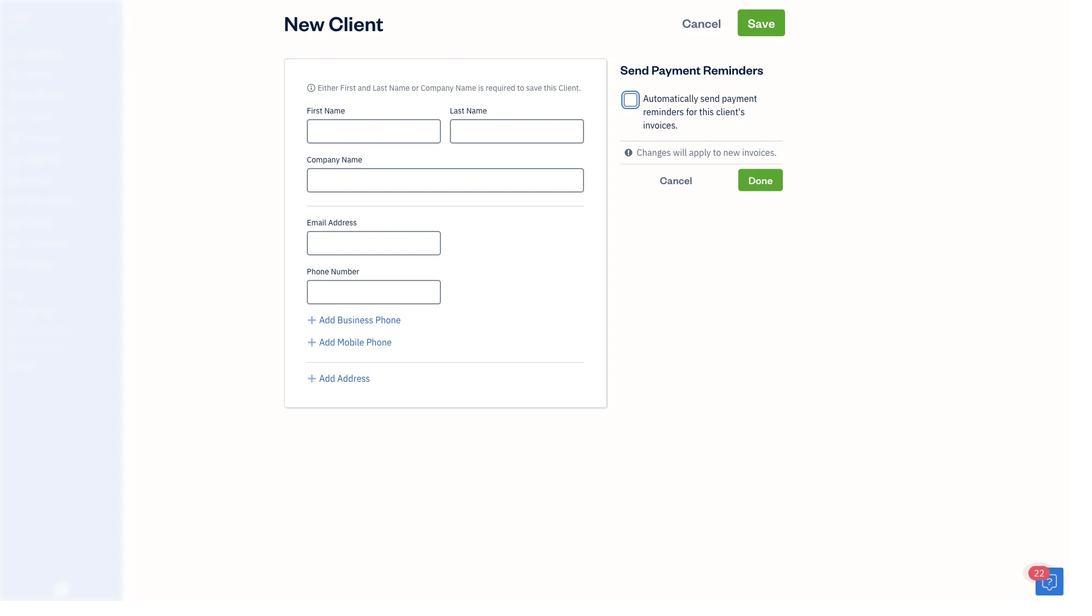 Task type: describe. For each thing, give the bounding box(es) containing it.
email address
[[307, 218, 357, 228]]

0 vertical spatial last
[[373, 83, 388, 93]]

1 vertical spatial to
[[714, 147, 722, 159]]

timer image
[[7, 197, 21, 208]]

add address
[[319, 373, 370, 385]]

name left is
[[456, 83, 477, 93]]

done
[[749, 174, 773, 187]]

first name
[[307, 106, 345, 116]]

add for add business phone
[[319, 315, 335, 326]]

resource center badge image
[[1037, 568, 1064, 596]]

0 horizontal spatial first
[[307, 106, 323, 116]]

email
[[307, 218, 327, 228]]

save
[[748, 15, 776, 31]]

22
[[1035, 568, 1046, 580]]

either first and last name or company name is required to save this client.
[[318, 83, 582, 93]]

main element
[[0, 0, 150, 602]]

phone for add mobile phone
[[367, 337, 392, 349]]

Last Name text field
[[450, 119, 585, 144]]

payment
[[723, 93, 758, 104]]

add for add address
[[319, 373, 335, 385]]

0 horizontal spatial this
[[544, 83, 557, 93]]

send
[[701, 93, 720, 104]]

address for add address
[[338, 373, 370, 385]]

required
[[486, 83, 516, 93]]

report image
[[7, 260, 21, 271]]

payment
[[652, 62, 701, 77]]

name for last name
[[467, 106, 487, 116]]

exclamationcircle image
[[625, 146, 633, 160]]

plus image for add address
[[307, 372, 317, 386]]

team members image
[[8, 307, 119, 315]]

freshbooks image
[[52, 584, 70, 597]]

add address button
[[307, 372, 370, 386]]

apply
[[690, 147, 712, 159]]

name left or
[[389, 83, 410, 93]]

save
[[527, 83, 542, 93]]

Company Name text field
[[307, 168, 585, 193]]

plus image for add business phone
[[307, 314, 317, 327]]

Phone Number text field
[[307, 280, 441, 305]]

0 vertical spatial cancel
[[683, 15, 722, 31]]

client.
[[559, 83, 582, 93]]

dashboard image
[[7, 48, 21, 60]]

phone for add business phone
[[376, 315, 401, 326]]

invoice image
[[7, 112, 21, 123]]

automatically send payment reminders for this client's invoices.
[[644, 93, 758, 131]]

this inside automatically send payment reminders for this client's invoices.
[[700, 106, 715, 118]]

settings image
[[8, 360, 119, 369]]



Task type: locate. For each thing, give the bounding box(es) containing it.
will
[[674, 147, 688, 159]]

invoices. up done
[[743, 147, 778, 159]]

last
[[373, 83, 388, 93], [450, 106, 465, 116]]

0 horizontal spatial company
[[307, 155, 340, 165]]

0 horizontal spatial to
[[518, 83, 525, 93]]

project image
[[7, 176, 21, 187]]

1 horizontal spatial last
[[450, 106, 465, 116]]

cancel up send payment reminders
[[683, 15, 722, 31]]

plus image
[[307, 314, 317, 327], [307, 336, 317, 349], [307, 372, 317, 386]]

add mobile phone button
[[307, 336, 392, 349]]

estimate image
[[7, 91, 21, 102]]

to
[[518, 83, 525, 93], [714, 147, 722, 159]]

phone
[[307, 267, 329, 277], [376, 315, 401, 326], [367, 337, 392, 349]]

payment image
[[7, 133, 21, 144]]

apple owner
[[9, 10, 33, 31]]

new client
[[284, 9, 384, 36]]

invoices.
[[644, 120, 678, 131], [743, 147, 778, 159]]

send payment reminders
[[621, 62, 764, 77]]

new
[[284, 9, 325, 36]]

phone down phone number text box
[[376, 315, 401, 326]]

1 horizontal spatial this
[[700, 106, 715, 118]]

1 vertical spatial address
[[338, 373, 370, 385]]

0 vertical spatial phone
[[307, 267, 329, 277]]

add
[[319, 315, 335, 326], [319, 337, 335, 349], [319, 373, 335, 385]]

address
[[328, 218, 357, 228], [338, 373, 370, 385]]

0 vertical spatial address
[[328, 218, 357, 228]]

2 vertical spatial add
[[319, 373, 335, 385]]

phone right mobile
[[367, 337, 392, 349]]

0 vertical spatial first
[[341, 83, 356, 93]]

business
[[338, 315, 374, 326]]

chart image
[[7, 239, 21, 250]]

last down either first and last name or company name is required to save this client.
[[450, 106, 465, 116]]

1 vertical spatial add
[[319, 337, 335, 349]]

2 vertical spatial plus image
[[307, 372, 317, 386]]

add left business
[[319, 315, 335, 326]]

company
[[421, 83, 454, 93], [307, 155, 340, 165]]

changes will apply to new invoices.
[[637, 147, 778, 159]]

automatically
[[644, 93, 699, 104]]

cancel button up send payment reminders
[[673, 9, 732, 36]]

add for add mobile phone
[[319, 337, 335, 349]]

money image
[[7, 218, 21, 229]]

either
[[318, 83, 339, 93]]

0 vertical spatial this
[[544, 83, 557, 93]]

new
[[724, 147, 741, 159]]

1 horizontal spatial invoices.
[[743, 147, 778, 159]]

First Name text field
[[307, 119, 441, 144]]

owner
[[9, 22, 29, 31]]

0 vertical spatial to
[[518, 83, 525, 93]]

this right save
[[544, 83, 557, 93]]

name down is
[[467, 106, 487, 116]]

add left mobile
[[319, 337, 335, 349]]

Email Address text field
[[307, 231, 441, 256]]

invoices. inside automatically send payment reminders for this client's invoices.
[[644, 120, 678, 131]]

first down the primary image
[[307, 106, 323, 116]]

name for company name
[[342, 155, 363, 165]]

name
[[389, 83, 410, 93], [456, 83, 477, 93], [325, 106, 345, 116], [467, 106, 487, 116], [342, 155, 363, 165]]

add mobile phone
[[319, 337, 392, 349]]

save button
[[738, 9, 786, 36]]

0 vertical spatial company
[[421, 83, 454, 93]]

plus image for add mobile phone
[[307, 336, 317, 349]]

last name
[[450, 106, 487, 116]]

plus image left mobile
[[307, 336, 317, 349]]

is
[[479, 83, 484, 93]]

name down first name text field
[[342, 155, 363, 165]]

name for first name
[[325, 106, 345, 116]]

1 vertical spatial phone
[[376, 315, 401, 326]]

and
[[358, 83, 371, 93]]

1 vertical spatial company
[[307, 155, 340, 165]]

add down the add mobile phone button
[[319, 373, 335, 385]]

3 add from the top
[[319, 373, 335, 385]]

changes
[[637, 147, 672, 159]]

company name
[[307, 155, 363, 165]]

to left save
[[518, 83, 525, 93]]

last right and
[[373, 83, 388, 93]]

reminders
[[644, 106, 685, 118]]

company down first name
[[307, 155, 340, 165]]

client
[[329, 9, 384, 36]]

plus image left add address
[[307, 372, 317, 386]]

expense image
[[7, 154, 21, 166]]

first left and
[[341, 83, 356, 93]]

0 vertical spatial plus image
[[307, 314, 317, 327]]

1 horizontal spatial to
[[714, 147, 722, 159]]

cancel button down 'will'
[[621, 169, 732, 191]]

this down 'send'
[[700, 106, 715, 118]]

0 horizontal spatial invoices.
[[644, 120, 678, 131]]

client's
[[717, 106, 745, 118]]

address right email at the left of page
[[328, 218, 357, 228]]

1 vertical spatial cancel button
[[621, 169, 732, 191]]

add business phone button
[[307, 314, 401, 327]]

1 vertical spatial this
[[700, 106, 715, 118]]

first
[[341, 83, 356, 93], [307, 106, 323, 116]]

for
[[687, 106, 698, 118]]

1 vertical spatial cancel
[[660, 174, 693, 187]]

apple
[[9, 10, 33, 21]]

0 vertical spatial cancel button
[[673, 9, 732, 36]]

number
[[331, 267, 360, 277]]

2 plus image from the top
[[307, 336, 317, 349]]

address for email address
[[328, 218, 357, 228]]

cancel down 'will'
[[660, 174, 693, 187]]

0 vertical spatial invoices.
[[644, 120, 678, 131]]

primary image
[[307, 83, 316, 93]]

1 vertical spatial first
[[307, 106, 323, 116]]

name down either
[[325, 106, 345, 116]]

plus image left business
[[307, 314, 317, 327]]

send
[[621, 62, 650, 77]]

address inside button
[[338, 373, 370, 385]]

0 horizontal spatial last
[[373, 83, 388, 93]]

this
[[544, 83, 557, 93], [700, 106, 715, 118]]

3 plus image from the top
[[307, 372, 317, 386]]

or
[[412, 83, 419, 93]]

cancel
[[683, 15, 722, 31], [660, 174, 693, 187]]

2 add from the top
[[319, 337, 335, 349]]

done button
[[739, 169, 784, 191]]

1 add from the top
[[319, 315, 335, 326]]

cancel button
[[673, 9, 732, 36], [621, 169, 732, 191]]

22 button
[[1029, 567, 1064, 596]]

address down the add mobile phone
[[338, 373, 370, 385]]

1 vertical spatial plus image
[[307, 336, 317, 349]]

items and services image
[[8, 324, 119, 333]]

client image
[[7, 70, 21, 81]]

company right or
[[421, 83, 454, 93]]

phone left number
[[307, 267, 329, 277]]

1 vertical spatial last
[[450, 106, 465, 116]]

1 plus image from the top
[[307, 314, 317, 327]]

bank connections image
[[8, 342, 119, 351]]

phone inside the add mobile phone button
[[367, 337, 392, 349]]

reminders
[[704, 62, 764, 77]]

invoices. down 'reminders'
[[644, 120, 678, 131]]

1 vertical spatial invoices.
[[743, 147, 778, 159]]

1 horizontal spatial first
[[341, 83, 356, 93]]

phone number
[[307, 267, 360, 277]]

phone inside 'add business phone' button
[[376, 315, 401, 326]]

0 vertical spatial add
[[319, 315, 335, 326]]

1 horizontal spatial company
[[421, 83, 454, 93]]

to left "new" at right
[[714, 147, 722, 159]]

mobile
[[338, 337, 365, 349]]

apps image
[[8, 289, 119, 298]]

2 vertical spatial phone
[[367, 337, 392, 349]]

add business phone
[[319, 315, 401, 326]]

add inside button
[[319, 315, 335, 326]]



Task type: vqa. For each thing, say whether or not it's contained in the screenshot.
the timer icon
yes



